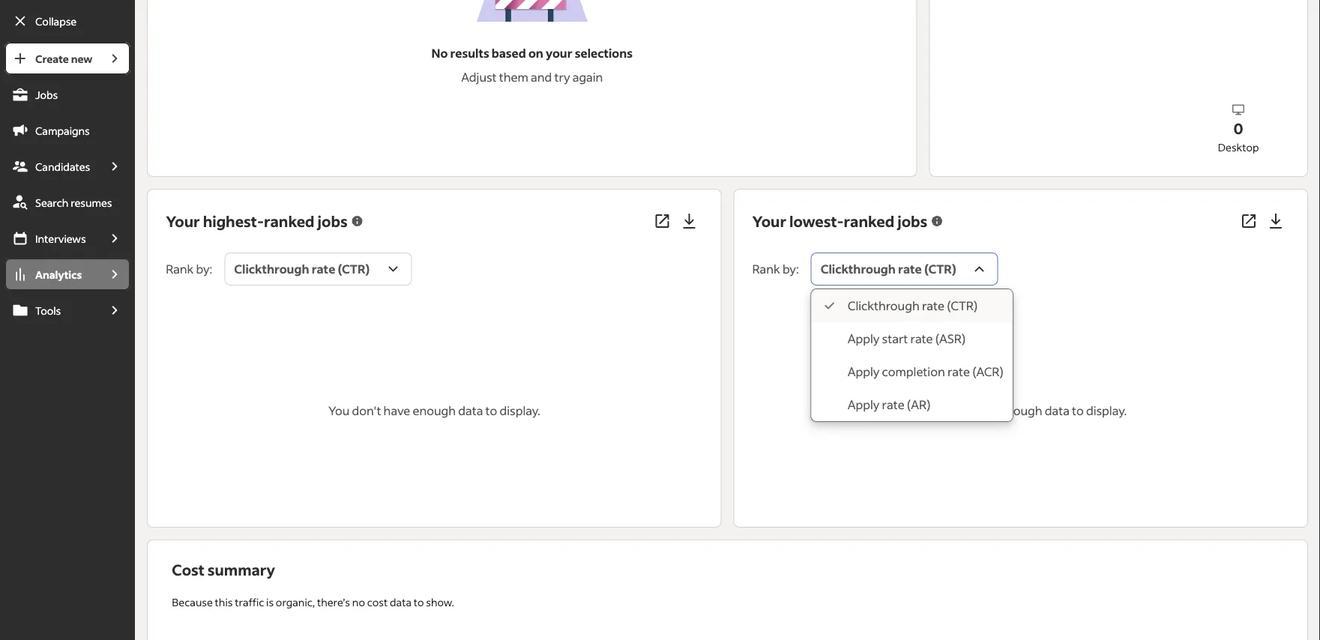 Task type: vqa. For each thing, say whether or not it's contained in the screenshot.
topmost Performance
no



Task type: locate. For each thing, give the bounding box(es) containing it.
1 horizontal spatial you don't have enough data to display.
[[915, 403, 1127, 419]]

0 horizontal spatial have
[[384, 403, 410, 419]]

:
[[210, 262, 212, 277], [796, 262, 799, 277]]

1 apply from the top
[[848, 331, 880, 347]]

2 jobs from the left
[[898, 212, 928, 231]]

rate
[[312, 262, 335, 277], [898, 262, 922, 277], [922, 298, 945, 314], [911, 331, 933, 347], [948, 364, 970, 380], [882, 397, 905, 413]]

you don't have enough data to display. for your lowest-ranked jobs
[[915, 403, 1127, 419]]

1 display. from the left
[[500, 403, 541, 419]]

0 horizontal spatial rank by :
[[166, 262, 212, 277]]

to
[[486, 403, 497, 419], [1072, 403, 1084, 419], [414, 596, 424, 609]]

0 horizontal spatial to
[[414, 596, 424, 609]]

apply rate (ar)
[[848, 397, 931, 413]]

mobile vs desktop donut chart group
[[999, 0, 1321, 158]]

tools link
[[4, 294, 99, 327]]

don't
[[352, 403, 381, 419], [939, 403, 968, 419]]

clickthrough rate (ctr) up apply start rate (asr)
[[848, 298, 978, 314]]

rank by : down lowest-
[[753, 262, 799, 277]]

1 horizontal spatial to
[[486, 403, 497, 419]]

apply left start
[[848, 331, 880, 347]]

interviews link
[[4, 222, 99, 255]]

1 : from the left
[[210, 262, 212, 277]]

no
[[432, 46, 448, 61]]

1 horizontal spatial jobs
[[898, 212, 928, 231]]

2 you from the left
[[915, 403, 937, 419]]

1 jobs from the left
[[318, 212, 348, 231]]

you for your lowest-ranked jobs
[[915, 403, 937, 419]]

candidates link
[[4, 150, 99, 183]]

jobs
[[318, 212, 348, 231], [898, 212, 928, 231]]

by
[[196, 262, 210, 277], [783, 262, 796, 277]]

apply
[[848, 331, 880, 347], [848, 364, 880, 380], [848, 397, 880, 413]]

clickthrough rate (ctr) inside clickthrough rate (ctr) option
[[848, 298, 978, 314]]

rank by : down highest-
[[166, 262, 212, 277]]

apply for apply rate (ar)
[[848, 397, 880, 413]]

2 vertical spatial apply
[[848, 397, 880, 413]]

clickthrough rate (ctr)
[[234, 262, 370, 277], [821, 262, 957, 277], [848, 298, 978, 314]]

start
[[882, 331, 908, 347]]

results
[[450, 46, 489, 61]]

clickthrough rate (ctr) up clickthrough rate (ctr) option
[[821, 262, 957, 277]]

2 horizontal spatial data
[[1045, 403, 1070, 419]]

menu bar
[[0, 42, 135, 640]]

clickthrough up start
[[848, 298, 920, 314]]

: down lowest-
[[796, 262, 799, 277]]

2 more info image from the left
[[931, 215, 944, 228]]

search resumes link
[[4, 186, 131, 219]]

(ar)
[[907, 397, 931, 413]]

adjust them and try again
[[461, 70, 603, 85]]

ranked
[[264, 212, 315, 231], [844, 212, 895, 231]]

clickthrough rate (ctr) for highest-
[[234, 262, 370, 277]]

create new
[[35, 52, 92, 65]]

2 : from the left
[[796, 262, 799, 277]]

you don't have enough data to display. for your highest-ranked jobs
[[328, 403, 541, 419]]

1 horizontal spatial by
[[783, 262, 796, 277]]

1 horizontal spatial enough
[[1000, 403, 1043, 419]]

more info image for your highest-ranked jobs
[[351, 215, 364, 228]]

(ctr) for your highest-ranked jobs
[[338, 262, 370, 277]]

region
[[999, 0, 1239, 138]]

ranked up clickthrough rate (ctr) popup button
[[264, 212, 315, 231]]

1 you from the left
[[328, 403, 350, 419]]

0 horizontal spatial your
[[166, 212, 200, 231]]

by for lowest-
[[783, 262, 796, 277]]

your lowest-ranked jobs
[[753, 212, 928, 231]]

1 ranked from the left
[[264, 212, 315, 231]]

0 horizontal spatial you
[[328, 403, 350, 419]]

rank
[[166, 262, 194, 277], [753, 262, 781, 277]]

2 have from the left
[[970, 403, 997, 419]]

(ctr)
[[338, 262, 370, 277], [925, 262, 957, 277], [947, 298, 978, 314]]

1 rank by : from the left
[[166, 262, 212, 277]]

1 rank from the left
[[166, 262, 194, 277]]

2 your from the left
[[753, 212, 787, 231]]

1 vertical spatial apply
[[848, 364, 880, 380]]

0 horizontal spatial :
[[210, 262, 212, 277]]

1 enough from the left
[[413, 403, 456, 419]]

2 ranked from the left
[[844, 212, 895, 231]]

display.
[[500, 403, 541, 419], [1087, 403, 1127, 419]]

2 you don't have enough data to display. from the left
[[915, 403, 1127, 419]]

1 horizontal spatial data
[[458, 403, 483, 419]]

this
[[215, 596, 233, 609]]

0 horizontal spatial by
[[196, 262, 210, 277]]

to for your lowest-ranked jobs
[[1072, 403, 1084, 419]]

(ctr) inside clickthrough rate (ctr) popup button
[[338, 262, 370, 277]]

1 horizontal spatial display.
[[1087, 403, 1127, 419]]

and
[[531, 70, 552, 85]]

0 horizontal spatial you don't have enough data to display.
[[328, 403, 541, 419]]

adjust
[[461, 70, 497, 85]]

have
[[384, 403, 410, 419], [970, 403, 997, 419]]

apply start rate (asr)
[[848, 331, 966, 347]]

campaigns
[[35, 124, 90, 137]]

1 horizontal spatial you
[[915, 403, 937, 419]]

1 horizontal spatial ranked
[[844, 212, 895, 231]]

enough
[[413, 403, 456, 419], [1000, 403, 1043, 419]]

list box containing clickthrough rate (ctr)
[[812, 290, 1013, 422]]

clickthrough rate (ctr) inside clickthrough rate (ctr) dropdown button
[[821, 262, 957, 277]]

0 horizontal spatial jobs
[[318, 212, 348, 231]]

1 your from the left
[[166, 212, 200, 231]]

you
[[328, 403, 350, 419], [915, 403, 937, 419]]

clickthrough inside popup button
[[234, 262, 309, 277]]

ranked up clickthrough rate (ctr) dropdown button
[[844, 212, 895, 231]]

0 horizontal spatial enough
[[413, 403, 456, 419]]

new
[[71, 52, 92, 65]]

you don't have enough data to display.
[[328, 403, 541, 419], [915, 403, 1127, 419]]

1 horizontal spatial have
[[970, 403, 997, 419]]

jobs up clickthrough rate (ctr) dropdown button
[[898, 212, 928, 231]]

1 more info image from the left
[[351, 215, 364, 228]]

0 horizontal spatial more info image
[[351, 215, 364, 228]]

more info image up clickthrough rate (ctr) dropdown button
[[931, 215, 944, 228]]

2 apply from the top
[[848, 364, 880, 380]]

1 horizontal spatial rank
[[753, 262, 781, 277]]

is
[[266, 596, 274, 609]]

menu bar containing create new
[[0, 42, 135, 640]]

export as csv image
[[1267, 212, 1285, 230]]

more info image up clickthrough rate (ctr) popup button
[[351, 215, 364, 228]]

2 display. from the left
[[1087, 403, 1127, 419]]

clickthrough rate (ctr) inside clickthrough rate (ctr) popup button
[[234, 262, 370, 277]]

more info image
[[351, 215, 364, 228], [931, 215, 944, 228]]

1 horizontal spatial don't
[[939, 403, 968, 419]]

2 rank by : from the left
[[753, 262, 799, 277]]

0 horizontal spatial don't
[[352, 403, 381, 419]]

clickthrough
[[234, 262, 309, 277], [821, 262, 896, 277], [848, 298, 920, 314]]

1 don't from the left
[[352, 403, 381, 419]]

create new link
[[4, 42, 99, 75]]

1 horizontal spatial more info image
[[931, 215, 944, 228]]

(asr)
[[936, 331, 966, 347]]

1 horizontal spatial rank by :
[[753, 262, 799, 277]]

no
[[352, 596, 365, 609]]

try
[[555, 70, 570, 85]]

data
[[458, 403, 483, 419], [1045, 403, 1070, 419], [390, 596, 412, 609]]

: down highest-
[[210, 262, 212, 277]]

0 horizontal spatial ranked
[[264, 212, 315, 231]]

jobs up clickthrough rate (ctr) popup button
[[318, 212, 348, 231]]

2 rank from the left
[[753, 262, 781, 277]]

0 horizontal spatial rank
[[166, 262, 194, 277]]

list box
[[812, 290, 1013, 422]]

0 horizontal spatial display.
[[500, 403, 541, 419]]

1 you don't have enough data to display. from the left
[[328, 403, 541, 419]]

highest-
[[203, 212, 264, 231]]

organic,
[[276, 596, 315, 609]]

your left lowest-
[[753, 212, 787, 231]]

2 horizontal spatial to
[[1072, 403, 1084, 419]]

1 horizontal spatial :
[[796, 262, 799, 277]]

search
[[35, 196, 69, 209]]

3 apply from the top
[[848, 397, 880, 413]]

by down highest-
[[196, 262, 210, 277]]

you for your highest-ranked jobs
[[328, 403, 350, 419]]

don't for your highest-ranked jobs
[[352, 403, 381, 419]]

apply up apply rate (ar)
[[848, 364, 880, 380]]

1 horizontal spatial your
[[753, 212, 787, 231]]

1 have from the left
[[384, 403, 410, 419]]

data for your lowest-ranked jobs
[[1045, 403, 1070, 419]]

clickthrough inside dropdown button
[[821, 262, 896, 277]]

by down lowest-
[[783, 262, 796, 277]]

clickthrough down your lowest-ranked jobs
[[821, 262, 896, 277]]

(ctr) inside clickthrough rate (ctr) dropdown button
[[925, 262, 957, 277]]

selections
[[575, 46, 633, 61]]

apply left (ar)
[[848, 397, 880, 413]]

apply completion rate (acr)
[[848, 364, 1004, 380]]

0 horizontal spatial data
[[390, 596, 412, 609]]

your left highest-
[[166, 212, 200, 231]]

0 vertical spatial apply
[[848, 331, 880, 347]]

1 by from the left
[[196, 262, 210, 277]]

show.
[[426, 596, 454, 609]]

enough for your lowest-ranked jobs
[[1000, 403, 1043, 419]]

your
[[166, 212, 200, 231], [753, 212, 787, 231]]

2 don't from the left
[[939, 403, 968, 419]]

rank by :
[[166, 262, 212, 277], [753, 262, 799, 277]]

clickthrough rate (ctr) down your highest-ranked jobs on the left
[[234, 262, 370, 277]]

cost
[[367, 596, 388, 609]]

clickthrough down your highest-ranked jobs on the left
[[234, 262, 309, 277]]

because this traffic is organic, there's no cost data to show.
[[172, 596, 454, 609]]

desktop
[[1219, 140, 1260, 154]]

rank for your highest-ranked jobs
[[166, 262, 194, 277]]

because
[[172, 596, 213, 609]]

your for your highest-ranked jobs
[[166, 212, 200, 231]]

2 by from the left
[[783, 262, 796, 277]]

2 enough from the left
[[1000, 403, 1043, 419]]

lowest-
[[790, 212, 844, 231]]

don't for your lowest-ranked jobs
[[939, 403, 968, 419]]

view detailed report image
[[654, 212, 672, 230]]

rate inside dropdown button
[[898, 262, 922, 277]]



Task type: describe. For each thing, give the bounding box(es) containing it.
(ctr) inside clickthrough rate (ctr) option
[[947, 298, 978, 314]]

there's
[[317, 596, 350, 609]]

apply for apply start rate (asr)
[[848, 331, 880, 347]]

display. for your highest-ranked jobs
[[500, 403, 541, 419]]

0 desktop
[[1219, 118, 1260, 154]]

apply for apply completion rate (acr)
[[848, 364, 880, 380]]

jobs for your lowest-ranked jobs
[[898, 212, 928, 231]]

candidates
[[35, 160, 90, 173]]

them
[[499, 70, 529, 85]]

: for lowest-
[[796, 262, 799, 277]]

clickthrough rate (ctr) button
[[811, 253, 999, 286]]

ranked for lowest-
[[844, 212, 895, 231]]

again
[[573, 70, 603, 85]]

clickthrough rate (ctr) for lowest-
[[821, 262, 957, 277]]

summary
[[208, 560, 275, 580]]

: for highest-
[[210, 262, 212, 277]]

region inside mobile vs desktop donut chart group
[[999, 0, 1239, 138]]

cost summary
[[172, 560, 275, 580]]

rate inside popup button
[[312, 262, 335, 277]]

clickthrough for lowest-
[[821, 262, 896, 277]]

clickthrough rate (ctr) option
[[812, 290, 1013, 323]]

data for your highest-ranked jobs
[[458, 403, 483, 419]]

your for your lowest-ranked jobs
[[753, 212, 787, 231]]

0 desktop, 0 total group
[[1119, 102, 1321, 155]]

your
[[546, 46, 573, 61]]

clickthrough for highest-
[[234, 262, 309, 277]]

clickthrough rate (ctr) button
[[224, 253, 412, 286]]

analytics link
[[4, 258, 99, 291]]

create
[[35, 52, 69, 65]]

your highest-ranked jobs
[[166, 212, 348, 231]]

collapse
[[35, 14, 77, 28]]

rate inside option
[[922, 298, 945, 314]]

rank by : for lowest-
[[753, 262, 799, 277]]

(acr)
[[973, 364, 1004, 380]]

campaigns link
[[4, 114, 131, 147]]

completion
[[882, 364, 945, 380]]

cost
[[172, 560, 205, 580]]

ranked for highest-
[[264, 212, 315, 231]]

traffic
[[235, 596, 264, 609]]

jobs link
[[4, 78, 131, 111]]

export as csv image
[[681, 212, 699, 230]]

rank by : for highest-
[[166, 262, 212, 277]]

no results available image
[[476, 0, 589, 22]]

enough for your highest-ranked jobs
[[413, 403, 456, 419]]

display. for your lowest-ranked jobs
[[1087, 403, 1127, 419]]

on
[[529, 46, 544, 61]]

collapse button
[[4, 4, 131, 37]]

analytics
[[35, 268, 82, 281]]

have for your highest-ranked jobs
[[384, 403, 410, 419]]

0
[[1234, 118, 1244, 138]]

resumes
[[71, 196, 112, 209]]

to for your highest-ranked jobs
[[486, 403, 497, 419]]

by for highest-
[[196, 262, 210, 277]]

interviews
[[35, 232, 86, 245]]

based
[[492, 46, 526, 61]]

view detailed report image
[[1240, 212, 1258, 230]]

clickthrough inside option
[[848, 298, 920, 314]]

(ctr) for your lowest-ranked jobs
[[925, 262, 957, 277]]

search resumes
[[35, 196, 112, 209]]

tools
[[35, 304, 61, 317]]

more info image for your lowest-ranked jobs
[[931, 215, 944, 228]]

rank for your lowest-ranked jobs
[[753, 262, 781, 277]]

have for your lowest-ranked jobs
[[970, 403, 997, 419]]

jobs for your highest-ranked jobs
[[318, 212, 348, 231]]

jobs
[[35, 88, 58, 101]]

no results based on your selections
[[432, 46, 633, 61]]



